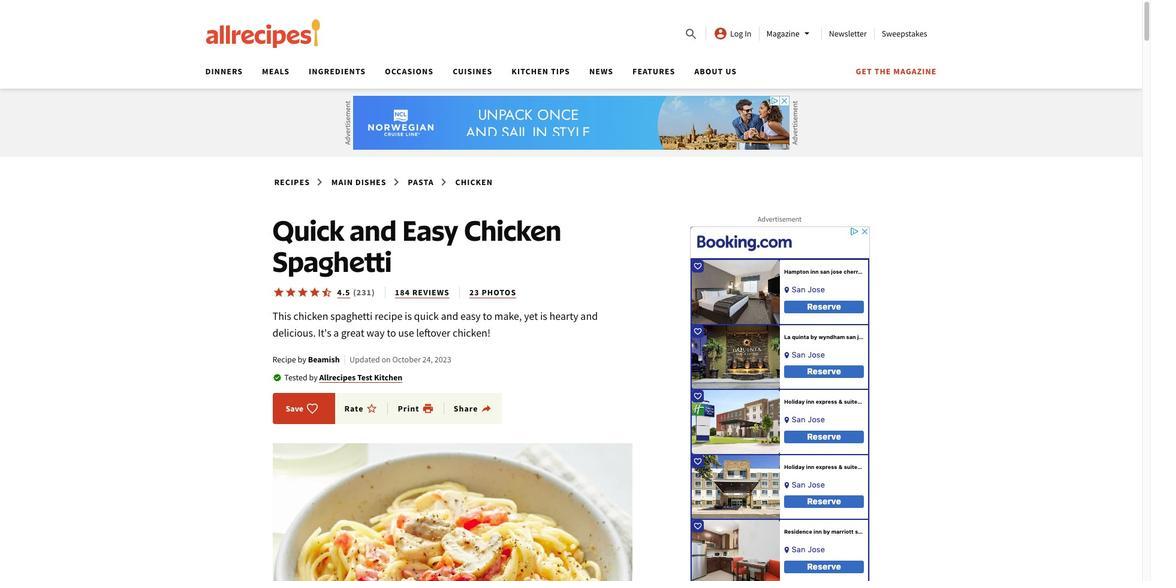 Task type: locate. For each thing, give the bounding box(es) containing it.
star empty image
[[366, 403, 378, 415]]

2 chevron_right image from the left
[[389, 175, 403, 189]]

2 star image from the left
[[308, 287, 320, 299]]

advertisement region
[[353, 96, 789, 150], [690, 227, 870, 582]]

kitchen left tips
[[512, 66, 549, 77]]

star image up this
[[273, 287, 284, 299]]

rate
[[344, 404, 364, 415]]

1 horizontal spatial is
[[540, 309, 547, 323]]

0 horizontal spatial kitchen
[[374, 373, 403, 383]]

star image up chicken
[[308, 287, 320, 299]]

0 horizontal spatial chevron_right image
[[312, 175, 327, 189]]

tested
[[284, 373, 307, 383]]

updated
[[350, 354, 380, 365]]

1 horizontal spatial star image
[[296, 287, 308, 299]]

reviews
[[412, 287, 450, 298]]

hearty
[[549, 309, 578, 323]]

beamish
[[308, 354, 340, 365]]

share
[[454, 404, 478, 415]]

pasta link
[[406, 174, 436, 190]]

and down dishes
[[350, 213, 397, 248]]

to left use
[[387, 326, 396, 340]]

and
[[350, 213, 397, 248], [441, 309, 458, 323], [581, 309, 598, 323]]

chicken
[[455, 177, 493, 188], [464, 213, 561, 248]]

2 horizontal spatial and
[[581, 309, 598, 323]]

chevron_right image for recipes
[[312, 175, 327, 189]]

news
[[589, 66, 613, 77]]

kitchen down on
[[374, 373, 403, 383]]

chevron_right image left pasta link at the top left of page
[[389, 175, 403, 189]]

it's
[[318, 326, 331, 340]]

0 horizontal spatial and
[[350, 213, 397, 248]]

star image
[[273, 287, 284, 299], [296, 287, 308, 299]]

this
[[273, 309, 291, 323]]

184 reviews
[[395, 287, 450, 298]]

184
[[395, 287, 410, 298]]

1 horizontal spatial to
[[483, 309, 492, 323]]

print image
[[422, 403, 434, 415]]

by right recipe
[[298, 354, 306, 365]]

features
[[633, 66, 675, 77]]

cuisines link
[[453, 66, 492, 77]]

ingredients link
[[309, 66, 366, 77]]

kitchen
[[512, 66, 549, 77], [374, 373, 403, 383]]

1 horizontal spatial by
[[309, 373, 318, 383]]

2 is from the left
[[540, 309, 547, 323]]

1 horizontal spatial chevron_right image
[[389, 175, 403, 189]]

account image
[[714, 26, 728, 41]]

dinners
[[205, 66, 243, 77]]

on
[[382, 354, 391, 365]]

recipe by beamish
[[273, 354, 340, 365]]

0 horizontal spatial star image
[[284, 287, 296, 299]]

log in
[[730, 28, 752, 39]]

about us link
[[694, 66, 737, 77]]

caret_down image
[[800, 26, 814, 41]]

chevron_right image right pasta
[[436, 175, 451, 189]]

recipe
[[273, 354, 296, 365]]

is right yet
[[540, 309, 547, 323]]

recipe
[[375, 309, 403, 323]]

high angle, looking at a large bowl of chicken spaghetti image
[[273, 444, 632, 582]]

1 vertical spatial to
[[387, 326, 396, 340]]

meals link
[[262, 66, 290, 77]]

tips
[[551, 66, 570, 77]]

features link
[[633, 66, 675, 77]]

get the magazine link
[[856, 66, 937, 77]]

2 star image from the left
[[296, 287, 308, 299]]

share button
[[454, 403, 493, 415]]

1 horizontal spatial kitchen
[[512, 66, 549, 77]]

chevron_right image
[[312, 175, 327, 189], [389, 175, 403, 189], [436, 175, 451, 189]]

navigation containing dinners
[[196, 62, 937, 89]]

kitchen tips link
[[512, 66, 570, 77]]

chevron_right image left the 'main' at the top of page
[[312, 175, 327, 189]]

main
[[331, 177, 353, 188]]

1 chevron_right image from the left
[[312, 175, 327, 189]]

print button
[[398, 403, 434, 415]]

chicken link
[[454, 174, 495, 190]]

1 vertical spatial chicken
[[464, 213, 561, 248]]

is
[[405, 309, 412, 323], [540, 309, 547, 323]]

0 horizontal spatial by
[[298, 354, 306, 365]]

23 photos
[[469, 287, 516, 298]]

to
[[483, 309, 492, 323], [387, 326, 396, 340]]

banner containing log in
[[0, 0, 1142, 89]]

is up use
[[405, 309, 412, 323]]

newsletter
[[829, 28, 867, 39]]

1 horizontal spatial star image
[[308, 287, 320, 299]]

spaghetti
[[273, 244, 392, 279]]

dinners link
[[205, 66, 243, 77]]

0 vertical spatial advertisement region
[[353, 96, 789, 150]]

star image
[[284, 287, 296, 299], [308, 287, 320, 299]]

allrecipes
[[319, 373, 356, 383]]

chicken
[[293, 309, 328, 323]]

star image left star half image at the left of the page
[[296, 287, 308, 299]]

by right tested
[[309, 373, 318, 383]]

0 vertical spatial to
[[483, 309, 492, 323]]

and left easy
[[441, 309, 458, 323]]

and right hearty
[[581, 309, 598, 323]]

ingredients
[[309, 66, 366, 77]]

2 horizontal spatial chevron_right image
[[436, 175, 451, 189]]

star image up this
[[284, 287, 296, 299]]

by
[[298, 354, 306, 365], [309, 373, 318, 383]]

and inside quick and easy chicken spaghetti
[[350, 213, 397, 248]]

0 vertical spatial kitchen
[[512, 66, 549, 77]]

print
[[398, 404, 419, 415]]

a
[[334, 326, 339, 340]]

3 chevron_right image from the left
[[436, 175, 451, 189]]

0 horizontal spatial is
[[405, 309, 412, 323]]

cuisines
[[453, 66, 492, 77]]

0 horizontal spatial star image
[[273, 287, 284, 299]]

photos
[[482, 287, 516, 298]]

1 vertical spatial by
[[309, 373, 318, 383]]

leftover
[[416, 326, 450, 340]]

to right easy
[[483, 309, 492, 323]]

navigation
[[196, 62, 937, 89]]

0 vertical spatial by
[[298, 354, 306, 365]]

make,
[[494, 309, 522, 323]]

banner
[[0, 0, 1142, 89]]



Task type: vqa. For each thing, say whether or not it's contained in the screenshot.
chevron_right icon for Main Dishes
yes



Task type: describe. For each thing, give the bounding box(es) containing it.
rate button
[[344, 403, 388, 415]]

sweepstakes link
[[882, 28, 927, 39]]

recipes
[[274, 177, 310, 188]]

4.5
[[337, 287, 350, 298]]

about us
[[694, 66, 737, 77]]

tested by allrecipes test kitchen
[[284, 373, 403, 383]]

log
[[730, 28, 743, 39]]

quick and easy chicken spaghetti
[[273, 213, 561, 279]]

favorite image
[[306, 403, 318, 415]]

delicious.
[[273, 326, 316, 340]]

1 star image from the left
[[284, 287, 296, 299]]

this chicken spaghetti recipe is quick and easy to make, yet is hearty and delicious. it's a great way to use leftover chicken!
[[273, 309, 598, 340]]

occasions
[[385, 66, 434, 77]]

1 vertical spatial kitchen
[[374, 373, 403, 383]]

the
[[875, 66, 891, 77]]

share image
[[481, 403, 493, 415]]

magazine
[[767, 28, 800, 39]]

chicken inside quick and easy chicken spaghetti
[[464, 213, 561, 248]]

(231)
[[353, 287, 375, 298]]

easy
[[402, 213, 458, 248]]

chevron_right image for main dishes
[[389, 175, 403, 189]]

save button
[[282, 403, 322, 415]]

save
[[286, 404, 303, 415]]

about
[[694, 66, 723, 77]]

chicken!
[[453, 326, 491, 340]]

easy
[[460, 309, 481, 323]]

log in link
[[714, 26, 752, 41]]

2023
[[435, 354, 451, 365]]

sweepstakes
[[882, 28, 927, 39]]

yet
[[524, 309, 538, 323]]

1 vertical spatial advertisement region
[[690, 227, 870, 582]]

get the magazine
[[856, 66, 937, 77]]

get
[[856, 66, 872, 77]]

newsletter button
[[829, 28, 867, 39]]

main dishes link
[[330, 174, 388, 190]]

news link
[[589, 66, 613, 77]]

search image
[[684, 27, 699, 41]]

kitchen inside banner
[[512, 66, 549, 77]]

by for recipe
[[298, 354, 306, 365]]

quick
[[414, 309, 439, 323]]

kitchen tips
[[512, 66, 570, 77]]

home image
[[205, 19, 320, 48]]

navigation inside banner
[[196, 62, 937, 89]]

pasta
[[408, 177, 434, 188]]

magazine
[[894, 66, 937, 77]]

great
[[341, 326, 364, 340]]

in
[[745, 28, 752, 39]]

0 vertical spatial chicken
[[455, 177, 493, 188]]

1 horizontal spatial and
[[441, 309, 458, 323]]

chevron_right image for pasta
[[436, 175, 451, 189]]

meals
[[262, 66, 290, 77]]

test
[[357, 373, 372, 383]]

23
[[469, 287, 479, 298]]

0 horizontal spatial to
[[387, 326, 396, 340]]

1 star image from the left
[[273, 287, 284, 299]]

24,
[[422, 354, 433, 365]]

quick
[[273, 213, 344, 248]]

spaghetti
[[330, 309, 373, 323]]

star half image
[[320, 287, 332, 299]]

main dishes
[[331, 177, 386, 188]]

magazine button
[[767, 26, 814, 41]]

recipes link
[[273, 174, 312, 190]]

dishes
[[355, 177, 386, 188]]

allrecipes test kitchen link
[[319, 373, 403, 383]]

us
[[726, 66, 737, 77]]

october
[[392, 354, 421, 365]]

4.5 (231)
[[337, 287, 375, 298]]

1 is from the left
[[405, 309, 412, 323]]

updated on october 24, 2023
[[350, 354, 451, 365]]

by for tested
[[309, 373, 318, 383]]

way
[[367, 326, 385, 340]]

occasions link
[[385, 66, 434, 77]]

use
[[398, 326, 414, 340]]



